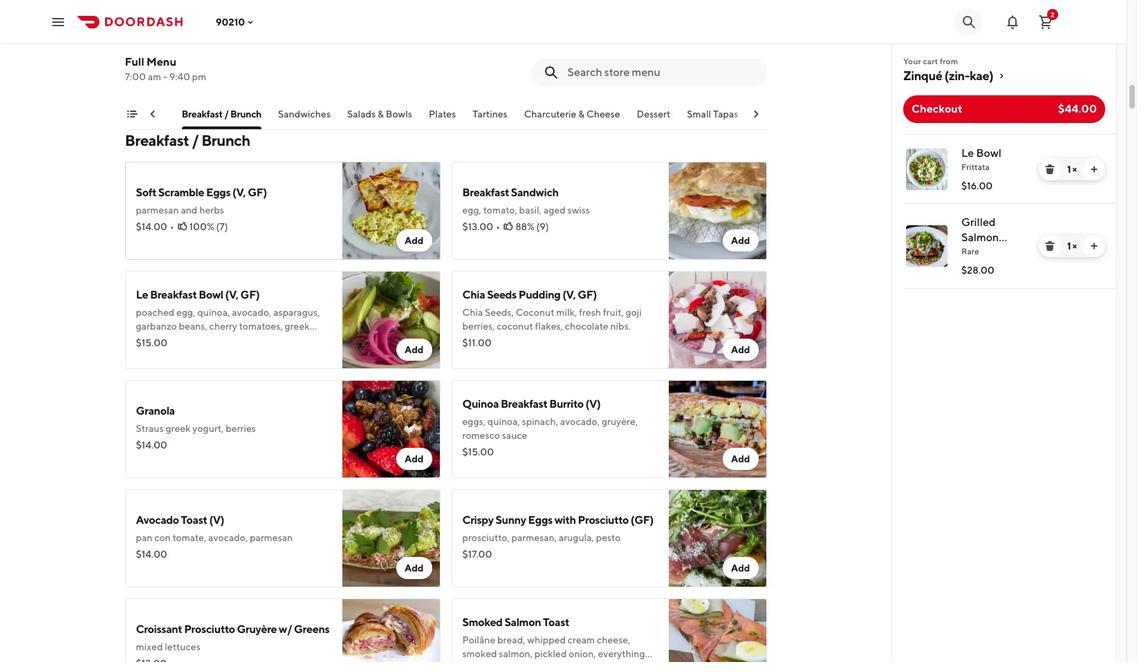 Task type: locate. For each thing, give the bounding box(es) containing it.
90210 button
[[216, 16, 256, 27]]

chia left seeds
[[462, 288, 485, 302]]

1 vertical spatial prosciutto
[[184, 623, 235, 636]]

1 for le bowl
[[1067, 164, 1071, 175]]

charcuterie & cheese
[[524, 109, 620, 120]]

eggs for (v,
[[206, 186, 231, 199]]

90210
[[216, 16, 245, 27]]

am
[[148, 71, 161, 82]]

(v) right avocado
[[209, 514, 224, 527]]

1 & from the left
[[378, 109, 384, 120]]

quinoa, up sauce
[[488, 416, 520, 427]]

breakfast up poached
[[150, 288, 197, 302]]

0 horizontal spatial le
[[136, 288, 148, 302]]

small tapas button
[[687, 107, 738, 129]]

1 horizontal spatial /
[[224, 109, 229, 120]]

• left 100%
[[170, 221, 174, 232]]

salmon up bread,
[[505, 616, 541, 629]]

$14.00 down 'pan'
[[136, 549, 167, 560]]

1 left add one to cart image
[[1067, 164, 1071, 175]]

0 vertical spatial bowl
[[976, 147, 1002, 160]]

$13.00 •
[[462, 221, 500, 232]]

1
[[1067, 164, 1071, 175], [1067, 241, 1071, 252]]

0 horizontal spatial bowl
[[199, 288, 223, 302]]

1 vertical spatial /
[[192, 131, 199, 149]]

0 vertical spatial avocado,
[[232, 307, 271, 318]]

herbs
[[199, 205, 224, 216]]

plates
[[429, 109, 456, 120]]

1 horizontal spatial (v)
[[209, 514, 224, 527]]

× left add one to cart image
[[1073, 164, 1077, 175]]

2 • from the left
[[496, 221, 500, 232]]

1 horizontal spatial •
[[496, 221, 500, 232]]

1 vertical spatial greek
[[166, 423, 191, 434]]

0 horizontal spatial salmon
[[505, 616, 541, 629]]

0 horizontal spatial egg,
[[176, 307, 195, 318]]

egg, up the beans,
[[176, 307, 195, 318]]

parmesan inside soft scramble eggs (v, gf) parmesan and herbs
[[136, 205, 179, 216]]

1 horizontal spatial greek
[[285, 321, 310, 332]]

1 1 from the top
[[1067, 164, 1071, 175]]

$14.00 inside granola straus greek yogurt, berries $14.00
[[136, 440, 167, 451]]

whipped
[[527, 635, 566, 646]]

1 horizontal spatial parmesan
[[250, 533, 293, 544]]

parmesan inside "avocado toast (v) pan con tomate, avocado, parmesan $14.00"
[[250, 533, 293, 544]]

gf) inside chia seeds pudding (v, gf) chia seeds, coconut milk, fresh fruit, goji berries, coconut flakes, chocolate nibs. $11.00
[[578, 288, 597, 302]]

le for le breakfast bowl (v, gf)
[[136, 288, 148, 302]]

2 vertical spatial $14.00
[[136, 549, 167, 560]]

gf) for soft scramble eggs (v, gf)
[[248, 186, 267, 199]]

0 vertical spatial ×
[[1073, 164, 1077, 175]]

add for breakfast sandwich
[[731, 235, 750, 246]]

& for salads
[[378, 109, 384, 120]]

grilled
[[962, 216, 996, 229]]

eggs for with
[[528, 514, 553, 527]]

asparagus,
[[273, 307, 320, 318]]

0 horizontal spatial quinoa,
[[197, 307, 230, 318]]

(v)
[[190, 24, 205, 37], [586, 398, 601, 411], [209, 514, 224, 527]]

breakfast up spinach,
[[501, 398, 548, 411]]

1 vertical spatial 1 ×
[[1067, 241, 1077, 252]]

granola image
[[342, 380, 440, 479]]

1 vertical spatial toast
[[543, 616, 569, 629]]

avocado, up tomatoes,
[[232, 307, 271, 318]]

spinach,
[[522, 416, 558, 427]]

notification bell image
[[1004, 13, 1021, 30]]

1 vertical spatial salmon
[[505, 616, 541, 629]]

add button for crispy sunny eggs with prosciutto (gf)
[[723, 558, 758, 580]]

eggs inside crispy sunny eggs with prosciutto (gf) prosciutto, parmesan, arugula, pesto $17.00
[[528, 514, 553, 527]]

le for le bowl
[[962, 147, 974, 160]]

0 vertical spatial brunch
[[230, 109, 262, 120]]

& inside button
[[578, 109, 585, 120]]

egg, inside the breakfast sandwich egg, tomato, basil, aged swiss
[[462, 205, 481, 216]]

w/
[[279, 623, 292, 636]]

avocado toast (v) pan con tomate, avocado, parmesan $14.00
[[136, 514, 293, 560]]

add for crispy sunny eggs with prosciutto (gf)
[[731, 563, 750, 574]]

1 chia from the top
[[462, 288, 485, 302]]

con
[[154, 533, 171, 544]]

0 vertical spatial salmon
[[962, 231, 999, 244]]

1 × for le bowl
[[1067, 164, 1077, 175]]

breakfast / brunch down scroll menu navigation left "icon"
[[125, 131, 250, 149]]

0 horizontal spatial parmesan
[[136, 205, 179, 216]]

1 vertical spatial 1
[[1067, 241, 1071, 252]]

soft scramble eggs (v, gf) parmesan and herbs
[[136, 186, 267, 216]]

cheese
[[587, 109, 620, 120]]

1 vertical spatial quinoa,
[[488, 416, 520, 427]]

1 × left add one to cart image
[[1067, 164, 1077, 175]]

goji
[[626, 307, 642, 318]]

egg, up $13.00
[[462, 205, 481, 216]]

bowl inside le breakfast bowl (v, gf) poached egg, quinoa, avocado, asparagus, garbanzo beans, cherry tomatoes, greek yogurt
[[199, 288, 223, 302]]

• for scramble
[[170, 221, 174, 232]]

sandwich
[[511, 186, 559, 199]]

aged
[[544, 205, 566, 216]]

chia seeds pudding (v, gf) image
[[669, 271, 767, 369]]

le breakfast bowl (v, gf) poached egg, quinoa, avocado, asparagus, garbanzo beans, cherry tomatoes, greek yogurt
[[136, 288, 320, 346]]

frittata
[[962, 162, 990, 172]]

scroll menu navigation left image
[[147, 109, 158, 120]]

1 vertical spatial $14.00
[[136, 440, 167, 451]]

remove item from cart image
[[1045, 164, 1056, 175], [1045, 241, 1056, 252]]

eggs up herbs
[[206, 186, 231, 199]]

le breakfast bowl (v, gf) image
[[342, 271, 440, 369]]

2 vertical spatial (v)
[[209, 514, 224, 527]]

milk,
[[556, 307, 577, 318]]

2 horizontal spatial (v)
[[586, 398, 601, 411]]

0 vertical spatial (v)
[[190, 24, 205, 37]]

avocado, right tomate,
[[208, 533, 248, 544]]

salmon down grilled
[[962, 231, 999, 244]]

1 1 × from the top
[[1067, 164, 1077, 175]]

eggs up the parmesan,
[[528, 514, 553, 527]]

1 horizontal spatial le
[[962, 147, 974, 160]]

salmon inside 'smoked salmon toast poilâne bread, whipped cream cheese, smoked salmon, pickled onion, everythin'
[[505, 616, 541, 629]]

(v) right the burrito
[[586, 398, 601, 411]]

seeds,
[[485, 307, 514, 318]]

1 horizontal spatial (gf)
[[990, 246, 1014, 259]]

prosciutto up lettuces
[[184, 623, 235, 636]]

2 & from the left
[[578, 109, 585, 120]]

2 1 × from the top
[[1067, 241, 1077, 252]]

yogurt
[[136, 335, 165, 346]]

0 vertical spatial 1
[[1067, 164, 1071, 175]]

breakfast
[[182, 109, 223, 120], [125, 131, 189, 149], [462, 186, 509, 199], [150, 288, 197, 302], [501, 398, 548, 411]]

le up frittata
[[962, 147, 974, 160]]

1 × from the top
[[1073, 164, 1077, 175]]

0 vertical spatial (gf)
[[990, 246, 1014, 259]]

add for avocado toast (v)
[[405, 563, 424, 574]]

breakfast inside le breakfast bowl (v, gf) poached egg, quinoa, avocado, asparagus, garbanzo beans, cherry tomatoes, greek yogurt
[[150, 288, 197, 302]]

0 horizontal spatial toast
[[181, 514, 207, 527]]

quinoa, up cherry at left
[[197, 307, 230, 318]]

2 $14.00 from the top
[[136, 440, 167, 451]]

quinoa, inside quinoa breakfast burrito (v) eggs, quinoa, spinach, avocado, gruyère, romesco sauce $15.00
[[488, 416, 520, 427]]

2 remove item from cart image from the top
[[1045, 241, 1056, 252]]

$15.00 down romesco
[[462, 447, 494, 458]]

madeleine (v) image
[[342, 0, 440, 91]]

granola
[[136, 405, 175, 418]]

0 vertical spatial parmesan
[[136, 205, 179, 216]]

(v,
[[232, 186, 246, 199], [225, 288, 239, 302], [563, 288, 576, 302]]

2 × from the top
[[1073, 241, 1077, 252]]

1 vertical spatial le
[[136, 288, 148, 302]]

0 vertical spatial eggs
[[206, 186, 231, 199]]

1 horizontal spatial eggs
[[528, 514, 553, 527]]

quinoa breakfast burrito (v) image
[[669, 380, 767, 479]]

3 $14.00 from the top
[[136, 549, 167, 560]]

2 vertical spatial avocado,
[[208, 533, 248, 544]]

$14.00
[[136, 221, 167, 232], [136, 440, 167, 451], [136, 549, 167, 560]]

eggs inside soft scramble eggs (v, gf) parmesan and herbs
[[206, 186, 231, 199]]

0 vertical spatial toast
[[181, 514, 207, 527]]

1 vertical spatial bowl
[[199, 288, 223, 302]]

0 vertical spatial prosciutto
[[578, 514, 629, 527]]

1 horizontal spatial quinoa,
[[488, 416, 520, 427]]

prosciutto,
[[462, 533, 510, 544]]

breakfast sandwich image
[[669, 162, 767, 260]]

0 vertical spatial egg,
[[462, 205, 481, 216]]

toast up tomate,
[[181, 514, 207, 527]]

greek down asparagus,
[[285, 321, 310, 332]]

0 vertical spatial chia
[[462, 288, 485, 302]]

salmon inside the 'grilled salmon plate (gf)'
[[962, 231, 999, 244]]

sandwiches
[[278, 109, 331, 120]]

add for chia seeds pudding (v, gf)
[[731, 344, 750, 356]]

pudding
[[519, 288, 561, 302]]

gf) inside soft scramble eggs (v, gf) parmesan and herbs
[[248, 186, 267, 199]]

$15.00 down garbanzo
[[136, 338, 167, 349]]

1 horizontal spatial toast
[[543, 616, 569, 629]]

1 vertical spatial chia
[[462, 307, 483, 318]]

1 vertical spatial avocado,
[[560, 416, 600, 427]]

ice cream.
[[462, 36, 507, 47]]

(v) inside "avocado toast (v) pan con tomate, avocado, parmesan $14.00"
[[209, 514, 224, 527]]

smoked salmon toast poilâne bread, whipped cream cheese, smoked salmon, pickled onion, everythin
[[462, 616, 645, 663]]

bowl up frittata
[[976, 147, 1002, 160]]

/
[[224, 109, 229, 120], [192, 131, 199, 149]]

chia up berries,
[[462, 307, 483, 318]]

88%
[[515, 221, 535, 232]]

tomatoes,
[[239, 321, 283, 332]]

nibs.
[[610, 321, 631, 332]]

brunch up soft scramble eggs (v, gf) parmesan and herbs
[[201, 131, 250, 149]]

bowl inside le bowl frittata
[[976, 147, 1002, 160]]

eggs
[[206, 186, 231, 199], [528, 514, 553, 527]]

& left cheese
[[578, 109, 585, 120]]

toast inside "avocado toast (v) pan con tomate, avocado, parmesan $14.00"
[[181, 514, 207, 527]]

prosciutto up pesto
[[578, 514, 629, 527]]

le up poached
[[136, 288, 148, 302]]

list
[[892, 134, 1116, 289]]

0 vertical spatial $14.00
[[136, 221, 167, 232]]

1 horizontal spatial $15.00
[[462, 447, 494, 458]]

(gf)
[[990, 246, 1014, 259], [631, 514, 654, 527]]

le inside le bowl frittata
[[962, 147, 974, 160]]

remove item from cart image left add one to cart image
[[1045, 164, 1056, 175]]

avocado, down the burrito
[[560, 416, 600, 427]]

$14.00 down straus
[[136, 440, 167, 451]]

pickled
[[535, 649, 567, 660]]

plate
[[962, 246, 988, 259]]

breakfast down pastries button
[[125, 131, 189, 149]]

0 horizontal spatial •
[[170, 221, 174, 232]]

0 vertical spatial remove item from cart image
[[1045, 164, 1056, 175]]

1 horizontal spatial bowl
[[976, 147, 1002, 160]]

swiss
[[568, 205, 590, 216]]

1 horizontal spatial &
[[578, 109, 585, 120]]

(v, inside le breakfast bowl (v, gf) poached egg, quinoa, avocado, asparagus, garbanzo beans, cherry tomatoes, greek yogurt
[[225, 288, 239, 302]]

avocado, inside "avocado toast (v) pan con tomate, avocado, parmesan $14.00"
[[208, 533, 248, 544]]

parmesan
[[136, 205, 179, 216], [250, 533, 293, 544]]

toast up the whipped
[[543, 616, 569, 629]]

grilled salmon plate (gf)
[[962, 216, 1014, 259]]

tartines
[[473, 109, 508, 120]]

0 horizontal spatial (v)
[[190, 24, 205, 37]]

add for le breakfast bowl (v, gf)
[[405, 344, 424, 356]]

0 vertical spatial $15.00
[[136, 338, 167, 349]]

breakfast sandwich egg, tomato, basil, aged swiss
[[462, 186, 590, 216]]

croissant prosciutto gruyère w/ greens image
[[342, 599, 440, 663]]

2
[[1051, 10, 1055, 18]]

greek inside granola straus greek yogurt, berries $14.00
[[166, 423, 191, 434]]

• down tomato,
[[496, 221, 500, 232]]

breakfast up tomato,
[[462, 186, 509, 199]]

× for grilled salmon plate (gf)
[[1073, 241, 1077, 252]]

(9)
[[536, 221, 549, 232]]

1 vertical spatial egg,
[[176, 307, 195, 318]]

berries
[[226, 423, 256, 434]]

1 vertical spatial (v)
[[586, 398, 601, 411]]

pastries button
[[130, 107, 165, 129]]

1 horizontal spatial prosciutto
[[578, 514, 629, 527]]

1 horizontal spatial egg,
[[462, 205, 481, 216]]

0 horizontal spatial greek
[[166, 423, 191, 434]]

1 vertical spatial remove item from cart image
[[1045, 241, 1056, 252]]

salmon for toast
[[505, 616, 541, 629]]

greek right straus
[[166, 423, 191, 434]]

1 vertical spatial (gf)
[[631, 514, 654, 527]]

full menu 7:00 am - 9:40 pm
[[125, 55, 206, 82]]

(v, for bowl
[[225, 288, 239, 302]]

$28.00
[[962, 265, 994, 276]]

add button for quinoa breakfast burrito (v)
[[723, 448, 758, 470]]

0 horizontal spatial prosciutto
[[184, 623, 235, 636]]

brunch left the sandwiches
[[230, 109, 262, 120]]

prosciutto inside 'croissant prosciutto gruyère w/ greens mixed lettuces'
[[184, 623, 235, 636]]

egg, inside le breakfast bowl (v, gf) poached egg, quinoa, avocado, asparagus, garbanzo beans, cherry tomatoes, greek yogurt
[[176, 307, 195, 318]]

1 • from the left
[[170, 221, 174, 232]]

& left bowls
[[378, 109, 384, 120]]

your cart from
[[903, 56, 958, 66]]

0 horizontal spatial (gf)
[[631, 514, 654, 527]]

1 remove item from cart image from the top
[[1045, 164, 1056, 175]]

1 vertical spatial ×
[[1073, 241, 1077, 252]]

1 left add one to cart icon
[[1067, 241, 1071, 252]]

remove item from cart image left add one to cart icon
[[1045, 241, 1056, 252]]

& inside button
[[378, 109, 384, 120]]

breakfast inside the breakfast sandwich egg, tomato, basil, aged swiss
[[462, 186, 509, 199]]

0 vertical spatial greek
[[285, 321, 310, 332]]

1 × left add one to cart icon
[[1067, 241, 1077, 252]]

$15.00 inside quinoa breakfast burrito (v) eggs, quinoa, spinach, avocado, gruyère, romesco sauce $15.00
[[462, 447, 494, 458]]

7:00
[[125, 71, 146, 82]]

show menu categories image
[[126, 109, 137, 120]]

bowl up cherry at left
[[199, 288, 223, 302]]

0 horizontal spatial eggs
[[206, 186, 231, 199]]

$14.00 down soft
[[136, 221, 167, 232]]

pear tart image
[[669, 0, 767, 91]]

remove item from cart image for le bowl
[[1045, 164, 1056, 175]]

1 horizontal spatial salmon
[[962, 231, 999, 244]]

2 1 from the top
[[1067, 241, 1071, 252]]

greek
[[285, 321, 310, 332], [166, 423, 191, 434]]

× left add one to cart icon
[[1073, 241, 1077, 252]]

granola straus greek yogurt, berries $14.00
[[136, 405, 256, 451]]

le inside le breakfast bowl (v, gf) poached egg, quinoa, avocado, asparagus, garbanzo beans, cherry tomatoes, greek yogurt
[[136, 288, 148, 302]]

gf) for chia seeds pudding (v, gf)
[[578, 288, 597, 302]]

avocado, inside quinoa breakfast burrito (v) eggs, quinoa, spinach, avocado, gruyère, romesco sauce $15.00
[[560, 416, 600, 427]]

scroll menu navigation right image
[[750, 109, 761, 120]]

(v, inside chia seeds pudding (v, gf) chia seeds, coconut milk, fresh fruit, goji berries, coconut flakes, chocolate nibs. $11.00
[[563, 288, 576, 302]]

(v) left 90210
[[190, 24, 205, 37]]

1 vertical spatial eggs
[[528, 514, 553, 527]]

0 vertical spatial le
[[962, 147, 974, 160]]

0 vertical spatial 1 ×
[[1067, 164, 1077, 175]]

1 vertical spatial parmesan
[[250, 533, 293, 544]]

prosciutto
[[578, 514, 629, 527], [184, 623, 235, 636]]

0 horizontal spatial &
[[378, 109, 384, 120]]

salads & bowls
[[347, 109, 412, 120]]

1 vertical spatial $15.00
[[462, 447, 494, 458]]

breakfast inside quinoa breakfast burrito (v) eggs, quinoa, spinach, avocado, gruyère, romesco sauce $15.00
[[501, 398, 548, 411]]

breakfast / brunch down pm
[[182, 109, 262, 120]]

chia
[[462, 288, 485, 302], [462, 307, 483, 318]]

0 horizontal spatial $15.00
[[136, 338, 167, 349]]

add
[[405, 235, 424, 246], [731, 235, 750, 246], [405, 344, 424, 356], [731, 344, 750, 356], [405, 454, 424, 465], [731, 454, 750, 465], [405, 563, 424, 574], [731, 563, 750, 574]]

gf) inside le breakfast bowl (v, gf) poached egg, quinoa, avocado, asparagus, garbanzo beans, cherry tomatoes, greek yogurt
[[240, 288, 260, 302]]

seeds
[[487, 288, 517, 302]]

avocado,
[[232, 307, 271, 318], [560, 416, 600, 427], [208, 533, 248, 544]]

add button for soft scramble eggs (v, gf)
[[396, 230, 432, 252]]

madeleine
[[136, 24, 188, 37]]

0 vertical spatial quinoa,
[[197, 307, 230, 318]]

greek inside le breakfast bowl (v, gf) poached egg, quinoa, avocado, asparagus, garbanzo beans, cherry tomatoes, greek yogurt
[[285, 321, 310, 332]]

sauce
[[502, 430, 527, 441]]

(v, inside soft scramble eggs (v, gf) parmesan and herbs
[[232, 186, 246, 199]]



Task type: vqa. For each thing, say whether or not it's contained in the screenshot.


Task type: describe. For each thing, give the bounding box(es) containing it.
dessert
[[637, 109, 670, 120]]

charcuterie
[[524, 109, 577, 120]]

berries,
[[462, 321, 495, 332]]

add for soft scramble eggs (v, gf)
[[405, 235, 424, 246]]

1 × for grilled salmon plate (gf)
[[1067, 241, 1077, 252]]

and
[[181, 205, 197, 216]]

gruyère
[[237, 623, 277, 636]]

× for le bowl
[[1073, 164, 1077, 175]]

avocado, inside le breakfast bowl (v, gf) poached egg, quinoa, avocado, asparagus, garbanzo beans, cherry tomatoes, greek yogurt
[[232, 307, 271, 318]]

soft
[[136, 186, 156, 199]]

le bowl image
[[906, 149, 948, 190]]

0 vertical spatial /
[[224, 109, 229, 120]]

(gf) inside crispy sunny eggs with prosciutto (gf) prosciutto, parmesan, arugula, pesto $17.00
[[631, 514, 654, 527]]

list containing le bowl
[[892, 134, 1116, 289]]

(zin-
[[945, 68, 970, 83]]

add button for le breakfast bowl (v, gf)
[[396, 339, 432, 361]]

onion,
[[569, 649, 596, 660]]

madeleine (v)
[[136, 24, 205, 37]]

tartines button
[[473, 107, 508, 129]]

quinoa, inside le breakfast bowl (v, gf) poached egg, quinoa, avocado, asparagus, garbanzo beans, cherry tomatoes, greek yogurt
[[197, 307, 230, 318]]

chocolate
[[565, 321, 609, 332]]

small
[[687, 109, 711, 120]]

menu
[[147, 55, 176, 68]]

tapas
[[713, 109, 738, 120]]

chia seeds pudding (v, gf) chia seeds, coconut milk, fresh fruit, goji berries, coconut flakes, chocolate nibs. $11.00
[[462, 288, 642, 349]]

open menu image
[[50, 13, 66, 30]]

yogurt,
[[193, 423, 224, 434]]

salmon,
[[499, 649, 533, 660]]

$4.00
[[136, 46, 164, 57]]

0 vertical spatial breakfast / brunch
[[182, 109, 262, 120]]

remove item from cart image for grilled salmon plate (gf)
[[1045, 241, 1056, 252]]

9:40
[[169, 71, 190, 82]]

(v) inside quinoa breakfast burrito (v) eggs, quinoa, spinach, avocado, gruyère, romesco sauce $15.00
[[586, 398, 601, 411]]

avocado toast (v) image
[[342, 490, 440, 588]]

1 vertical spatial brunch
[[201, 131, 250, 149]]

$14.00 •
[[136, 221, 174, 232]]

salads
[[347, 109, 376, 120]]

1 vertical spatial breakfast / brunch
[[125, 131, 250, 149]]

crispy sunny eggs with prosciutto (gf) image
[[669, 490, 767, 588]]

cart
[[923, 56, 938, 66]]

cream.
[[478, 36, 507, 47]]

(gf) inside the 'grilled salmon plate (gf)'
[[990, 246, 1014, 259]]

add button for avocado toast (v)
[[396, 558, 432, 580]]

(7)
[[216, 221, 228, 232]]

add one to cart image
[[1089, 241, 1100, 252]]

breakfast down pm
[[182, 109, 223, 120]]

$11.00
[[462, 338, 492, 349]]

arugula,
[[559, 533, 594, 544]]

beans,
[[179, 321, 207, 332]]

eggs,
[[462, 416, 486, 427]]

croissant prosciutto gruyère w/ greens mixed lettuces
[[136, 623, 329, 653]]

1 for grilled salmon plate (gf)
[[1067, 241, 1071, 252]]

ice
[[462, 36, 476, 47]]

garbanzo
[[136, 321, 177, 332]]

parmesan,
[[512, 533, 557, 544]]

100% (7)
[[189, 221, 228, 232]]

(v, for eggs
[[232, 186, 246, 199]]

cream
[[568, 635, 595, 646]]

& for charcuterie
[[578, 109, 585, 120]]

greens
[[294, 623, 329, 636]]

(v, for pudding
[[563, 288, 576, 302]]

add for quinoa breakfast burrito (v)
[[731, 454, 750, 465]]

coconut
[[497, 321, 533, 332]]

lettuces
[[165, 642, 200, 653]]

88% (9)
[[515, 221, 549, 232]]

tomate,
[[173, 533, 206, 544]]

toast inside 'smoked salmon toast poilâne bread, whipped cream cheese, smoked salmon, pickled onion, everythin'
[[543, 616, 569, 629]]

zinqué
[[903, 68, 942, 83]]

add button for chia seeds pudding (v, gf)
[[723, 339, 758, 361]]

charcuterie & cheese button
[[524, 107, 620, 129]]

add for granola
[[405, 454, 424, 465]]

smoked
[[462, 616, 503, 629]]

add button for granola
[[396, 448, 432, 470]]

add button for breakfast sandwich
[[723, 230, 758, 252]]

grilled salmon plate (gf) image
[[906, 226, 948, 267]]

100%
[[189, 221, 214, 232]]

crispy
[[462, 514, 494, 527]]

-
[[163, 71, 167, 82]]

sharing
[[755, 109, 789, 120]]

prosciutto inside crispy sunny eggs with prosciutto (gf) prosciutto, parmesan, arugula, pesto $17.00
[[578, 514, 629, 527]]

plates button
[[429, 107, 456, 129]]

$14.00 inside "avocado toast (v) pan con tomate, avocado, parmesan $14.00"
[[136, 549, 167, 560]]

straus
[[136, 423, 164, 434]]

romesco
[[462, 430, 500, 441]]

smoked salmon toast image
[[669, 599, 767, 663]]

pesto
[[596, 533, 621, 544]]

sunny
[[496, 514, 526, 527]]

sandwiches button
[[278, 107, 331, 129]]

le bowl frittata
[[962, 147, 1002, 172]]

salads & bowls button
[[347, 107, 412, 129]]

salmon for plate
[[962, 231, 999, 244]]

smoked
[[462, 649, 497, 660]]

poached
[[136, 307, 175, 318]]

bread,
[[497, 635, 525, 646]]

Item Search search field
[[568, 65, 756, 80]]

sharing button
[[755, 107, 789, 129]]

bowls
[[386, 109, 412, 120]]

pastries
[[130, 109, 165, 120]]

$16.00
[[962, 181, 993, 192]]

from
[[940, 56, 958, 66]]

quinoa breakfast burrito (v) eggs, quinoa, spinach, avocado, gruyère, romesco sauce $15.00
[[462, 398, 638, 458]]

fresh
[[579, 307, 601, 318]]

full
[[125, 55, 144, 68]]

quinoa
[[462, 398, 499, 411]]

add one to cart image
[[1089, 164, 1100, 175]]

2 button
[[1032, 8, 1060, 36]]

gf) for le breakfast bowl (v, gf)
[[240, 288, 260, 302]]

zinqué (zin-kae) link
[[903, 68, 1105, 84]]

poilâne
[[462, 635, 495, 646]]

1 $14.00 from the top
[[136, 221, 167, 232]]

• for sandwich
[[496, 221, 500, 232]]

fruit,
[[603, 307, 624, 318]]

croissant
[[136, 623, 182, 636]]

zinqué (zin-kae)
[[903, 68, 994, 83]]

dessert button
[[637, 107, 670, 129]]

mixed
[[136, 642, 163, 653]]

soft scramble eggs (v, gf) image
[[342, 162, 440, 260]]

cheese,
[[597, 635, 631, 646]]

2 chia from the top
[[462, 307, 483, 318]]

2 items, open order cart image
[[1038, 13, 1054, 30]]

coconut
[[516, 307, 554, 318]]

0 horizontal spatial /
[[192, 131, 199, 149]]



